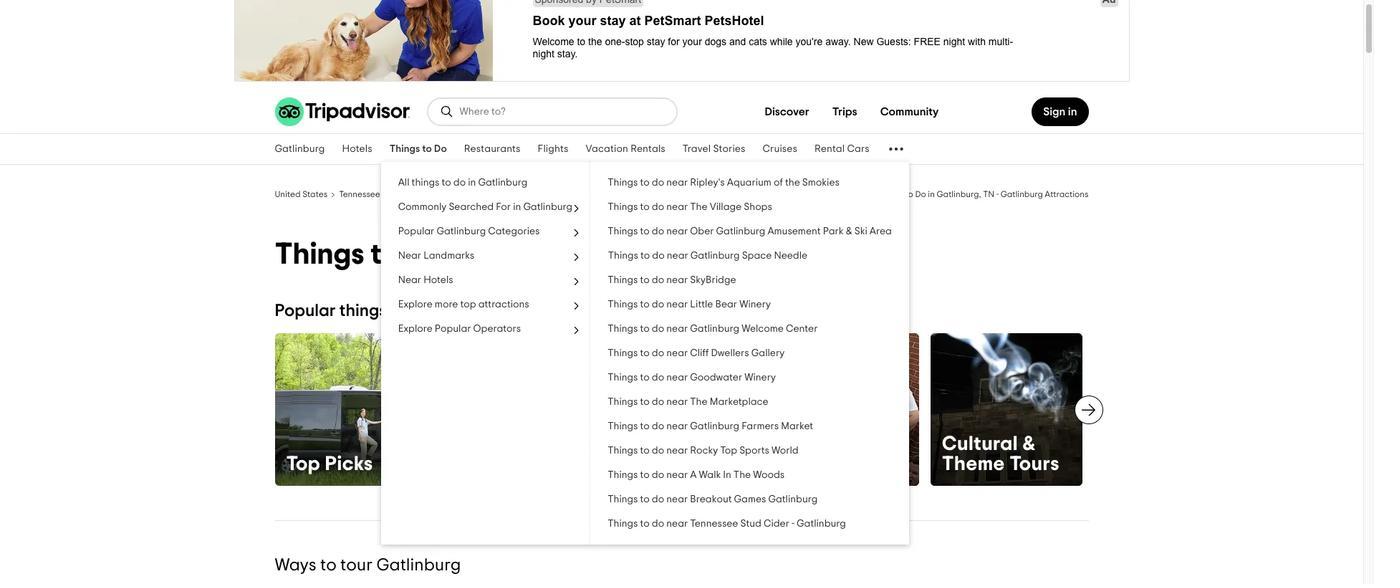 Task type: locate. For each thing, give the bounding box(es) containing it.
2 theme from the left
[[942, 454, 1006, 474]]

aquarium
[[727, 178, 772, 188]]

top
[[721, 446, 738, 456], [286, 454, 321, 474]]

2 near from the top
[[667, 202, 688, 212]]

0 vertical spatial the
[[691, 202, 708, 212]]

2 tours from the left
[[1010, 454, 1060, 474]]

explore for explore more top attractions
[[398, 300, 433, 310]]

tennessee down "things to do near breakout games gatlinburg"
[[691, 519, 739, 529]]

2 explore from the top
[[398, 324, 433, 334]]

do for things to do near gatlinburg farmers market
[[652, 422, 665, 432]]

& left "ski"
[[846, 227, 853, 237]]

things to do near tennessee stud cider - gatlinburg
[[608, 519, 847, 529]]

top picks link
[[275, 333, 427, 486]]

things to do near gatlinburg space needle link
[[591, 244, 910, 268]]

top left picks
[[286, 454, 321, 474]]

gatlinburg down vacation
[[589, 190, 631, 199]]

things to do
[[390, 144, 447, 154]]

things for popular
[[340, 303, 387, 320]]

winery down things to do near skybridge link
[[740, 300, 771, 310]]

ways
[[275, 557, 317, 574]]

7 near from the top
[[667, 324, 688, 334]]

(tn)
[[382, 190, 398, 199]]

1 horizontal spatial things
[[412, 178, 440, 188]]

cultural
[[942, 434, 1019, 454]]

hotels down near landmarks
[[424, 275, 453, 285]]

0 horizontal spatial -
[[792, 519, 795, 529]]

near
[[667, 178, 688, 188], [667, 202, 688, 212], [667, 227, 688, 237], [667, 251, 688, 261], [667, 275, 688, 285], [667, 300, 688, 310], [667, 324, 688, 334], [667, 348, 688, 358], [667, 373, 688, 383], [667, 397, 688, 407], [667, 422, 688, 432], [667, 446, 688, 456], [667, 470, 688, 480], [667, 495, 688, 505], [667, 519, 688, 529]]

things for space
[[608, 251, 638, 261]]

near up things to do near the village shops
[[667, 178, 688, 188]]

popular for popular gatlinburg categories
[[398, 227, 435, 237]]

tour
[[341, 557, 373, 574]]

near inside 'link'
[[667, 178, 688, 188]]

explore
[[398, 300, 433, 310], [398, 324, 433, 334]]

1 near from the top
[[667, 178, 688, 188]]

near up things to do near the marketplace
[[667, 373, 688, 383]]

near down things to do near the marketplace
[[667, 422, 688, 432]]

4 near from the top
[[667, 251, 688, 261]]

to for things to do near gatlinburg welcome center link
[[641, 324, 650, 334]]

near down "things to do near breakout games gatlinburg"
[[667, 519, 688, 529]]

to for things to do near a walk in the woods link
[[641, 470, 650, 480]]

things to do near tennessee stud cider - gatlinburg link
[[591, 512, 910, 536]]

flights link
[[529, 134, 577, 164]]

previous image
[[266, 402, 284, 419]]

- right tn
[[997, 190, 999, 199]]

the down things to do near goodwater winery
[[691, 397, 708, 407]]

near down things to do near goodwater winery
[[667, 397, 688, 407]]

market
[[782, 422, 814, 432]]

gatlinburg down searched
[[437, 227, 486, 237]]

things for marketplace
[[608, 397, 638, 407]]

things for village
[[608, 202, 638, 212]]

near left cliff
[[667, 348, 688, 358]]

gatlinburg right tour
[[377, 557, 461, 574]]

to for things to do near the village shops link
[[641, 202, 650, 212]]

do for things to do near breakout games gatlinburg
[[652, 495, 665, 505]]

13 near from the top
[[667, 470, 688, 480]]

to inside "link"
[[641, 373, 650, 383]]

0 horizontal spatial tours
[[778, 454, 828, 474]]

things for gatlinburg
[[608, 227, 638, 237]]

things inside "link"
[[608, 373, 638, 383]]

0 horizontal spatial things
[[340, 303, 387, 320]]

near landmarks button
[[381, 244, 590, 268]]

explore popular operators button
[[381, 317, 590, 341]]

in right for
[[513, 202, 521, 212]]

near left little
[[667, 300, 688, 310]]

near down things to do near little bear winery
[[667, 324, 688, 334]]

gatlinburg down things to do near the village shops link
[[717, 227, 766, 237]]

things to do near ripley's aquarium of the smokies
[[608, 178, 840, 188]]

walking tours
[[778, 434, 854, 474]]

3 near from the top
[[667, 227, 688, 237]]

tours
[[778, 454, 828, 474], [1010, 454, 1060, 474]]

things to do link
[[381, 134, 456, 164]]

things to do near rocky top sports world
[[608, 446, 799, 456]]

categories
[[488, 227, 540, 237]]

14 near from the top
[[667, 495, 688, 505]]

6 near from the top
[[667, 300, 688, 310]]

skybridge
[[691, 275, 737, 285]]

near for farmers
[[667, 422, 688, 432]]

ways to tour gatlinburg
[[275, 557, 461, 574]]

do
[[434, 144, 447, 154], [567, 190, 578, 199], [916, 190, 927, 199], [405, 239, 443, 270]]

the
[[786, 178, 801, 188]]

the up ober
[[691, 202, 708, 212]]

top up in
[[721, 446, 738, 456]]

9 near from the top
[[667, 373, 688, 383]]

hotels down tripadvisor image
[[342, 144, 373, 154]]

1 vertical spatial explore
[[398, 324, 433, 334]]

things to do in gatlinburg, tn - gatlinburg attractions
[[878, 190, 1089, 199]]

advertisement region
[[0, 0, 1364, 85]]

in down popular gatlinburg categories on the left
[[449, 239, 473, 270]]

0 vertical spatial hotels
[[342, 144, 373, 154]]

0 horizontal spatial top
[[286, 454, 321, 474]]

to for things to do near goodwater winery "link"
[[641, 373, 650, 383]]

1 explore from the top
[[398, 300, 433, 310]]

to inside 'link'
[[641, 178, 650, 188]]

1 horizontal spatial top
[[721, 446, 738, 456]]

- right cider
[[792, 519, 795, 529]]

explore for explore popular operators
[[398, 324, 433, 334]]

0 vertical spatial explore
[[398, 300, 433, 310]]

trips button
[[821, 97, 869, 126]]

1 horizontal spatial theme
[[942, 454, 1006, 474]]

near up things to do near skybridge
[[667, 251, 688, 261]]

things to do near rocky top sports world link
[[591, 439, 910, 463]]

hotels inside "link"
[[342, 144, 373, 154]]

popular inside button
[[398, 227, 435, 237]]

things for top
[[608, 446, 638, 456]]

cliff
[[691, 348, 709, 358]]

1 vertical spatial hotels
[[424, 275, 453, 285]]

gatlinburg up united states link
[[275, 144, 325, 154]]

0 vertical spatial things
[[412, 178, 440, 188]]

8 near from the top
[[667, 348, 688, 358]]

do inside 'link'
[[652, 178, 665, 188]]

gatlinburg up for
[[478, 178, 528, 188]]

things to do near the marketplace link
[[591, 390, 910, 414]]

1 vertical spatial popular
[[275, 303, 336, 320]]

things to do near ripley's aquarium of the smokies link
[[591, 171, 910, 195]]

1 horizontal spatial hotels
[[424, 275, 453, 285]]

rental
[[815, 144, 845, 154]]

welcome
[[742, 324, 784, 334]]

0 vertical spatial near
[[398, 251, 422, 261]]

winery down gallery
[[745, 373, 776, 383]]

near left village
[[667, 202, 688, 212]]

1 near from the top
[[398, 251, 422, 261]]

1 vertical spatial &
[[1023, 434, 1036, 454]]

11 near from the top
[[667, 422, 688, 432]]

the right in
[[734, 470, 751, 480]]

rocky
[[691, 446, 718, 456]]

near inside "link"
[[667, 373, 688, 383]]

& right 'cultural'
[[1023, 434, 1036, 454]]

10 near from the top
[[667, 397, 688, 407]]

gatlinburg down bear on the bottom right of the page
[[691, 324, 740, 334]]

woods
[[754, 470, 785, 480]]

0 vertical spatial -
[[997, 190, 999, 199]]

gatlinburg link
[[266, 134, 334, 164]]

all things to do in gatlinburg link
[[381, 171, 590, 195]]

top picks
[[286, 454, 373, 474]]

to for ways to tour gatlinburg link
[[320, 557, 337, 574]]

gatlinburg right tn
[[1001, 190, 1044, 199]]

2 vertical spatial the
[[734, 470, 751, 480]]

0 horizontal spatial theme
[[614, 454, 678, 474]]

gatlinburg down categories
[[479, 239, 625, 270]]

near for walk
[[667, 470, 688, 480]]

vacation
[[586, 144, 629, 154]]

gatlinburg,
[[937, 190, 982, 199]]

things to do near cliff dwellers gallery
[[608, 348, 785, 358]]

0 vertical spatial &
[[846, 227, 853, 237]]

0 horizontal spatial hotels
[[342, 144, 373, 154]]

None search field
[[428, 99, 676, 125]]

1 tours from the left
[[778, 454, 828, 474]]

space
[[742, 251, 772, 261]]

near down near landmarks
[[398, 275, 422, 285]]

0 vertical spatial popular
[[398, 227, 435, 237]]

1 vertical spatial things
[[340, 303, 387, 320]]

1 vertical spatial winery
[[745, 373, 776, 383]]

sign
[[1044, 106, 1066, 118]]

to for things to do near ober gatlinburg amusement park & ski area link
[[641, 227, 650, 237]]

12 near from the top
[[667, 446, 688, 456]]

in left gatlinburg,
[[929, 190, 935, 199]]

explore more top attractions
[[398, 300, 530, 310]]

to for things to do near ripley's aquarium of the smokies 'link'
[[641, 178, 650, 188]]

0 vertical spatial tennessee
[[339, 190, 380, 199]]

gatlinburg up categories
[[524, 202, 573, 212]]

the
[[691, 202, 708, 212], [691, 397, 708, 407], [734, 470, 751, 480]]

do for things to do near rocky top sports world
[[652, 446, 665, 456]]

cars
[[848, 144, 870, 154]]

2 near from the top
[[398, 275, 422, 285]]

rentals
[[631, 144, 666, 154]]

1 vertical spatial the
[[691, 397, 708, 407]]

world
[[772, 446, 799, 456]]

things to do near breakout games gatlinburg link
[[591, 487, 910, 512]]

things to do near skybridge
[[608, 275, 737, 285]]

things to do near gatlinburg welcome center
[[608, 324, 818, 334]]

near down the things to do near a walk in the woods
[[667, 495, 688, 505]]

village
[[710, 202, 742, 212]]

things to do near goodwater winery link
[[591, 366, 910, 390]]

ober
[[691, 227, 714, 237]]

gatlinburg up cider
[[769, 495, 818, 505]]

to
[[423, 144, 432, 154], [442, 178, 451, 188], [641, 178, 650, 188], [557, 190, 565, 199], [906, 190, 914, 199], [641, 202, 650, 212], [641, 227, 650, 237], [371, 239, 399, 270], [641, 251, 650, 261], [641, 275, 650, 285], [641, 300, 650, 310], [391, 303, 407, 320], [641, 324, 650, 334], [641, 348, 650, 358], [641, 373, 650, 383], [641, 397, 650, 407], [641, 422, 650, 432], [641, 446, 650, 456], [641, 470, 650, 480], [641, 495, 650, 505], [641, 519, 650, 529], [320, 557, 337, 574]]

do for things to do near gatlinburg space needle
[[652, 251, 665, 261]]

2 vertical spatial popular
[[435, 324, 471, 334]]

near for near hotels
[[398, 275, 422, 285]]

gatlinburg right cider
[[797, 519, 847, 529]]

15 near from the top
[[667, 519, 688, 529]]

1 vertical spatial near
[[398, 275, 422, 285]]

cider
[[764, 519, 790, 529]]

restaurants link
[[456, 134, 529, 164]]

rental cars link
[[806, 134, 879, 164]]

things to do near little bear winery
[[608, 300, 771, 310]]

1 vertical spatial -
[[792, 519, 795, 529]]

bear
[[716, 300, 738, 310]]

things inside 'link'
[[608, 178, 638, 188]]

things for games
[[608, 495, 638, 505]]

do for things to do near ripley's aquarium of the smokies
[[652, 178, 665, 188]]

ways to tour gatlinburg link
[[275, 557, 461, 574]]

near left a
[[667, 470, 688, 480]]

1 horizontal spatial tours
[[1010, 454, 1060, 474]]

0 vertical spatial things to do in gatlinburg
[[529, 190, 631, 199]]

1 horizontal spatial &
[[1023, 434, 1036, 454]]

things for aquarium
[[608, 178, 638, 188]]

things to do in gatlinburg down flights link
[[529, 190, 631, 199]]

things to do near the village shops
[[608, 202, 773, 212]]

do down flights link
[[567, 190, 578, 199]]

gatlinburg
[[275, 144, 325, 154], [478, 178, 528, 188], [589, 190, 631, 199], [1001, 190, 1044, 199], [524, 202, 573, 212], [437, 227, 486, 237], [717, 227, 766, 237], [479, 239, 625, 270], [691, 251, 740, 261], [691, 324, 740, 334], [691, 422, 740, 432], [769, 495, 818, 505], [797, 519, 847, 529], [377, 557, 461, 574]]

winery
[[740, 300, 771, 310], [745, 373, 776, 383]]

0 horizontal spatial tennessee
[[339, 190, 380, 199]]

near left ober
[[667, 227, 688, 237]]

discover button
[[754, 97, 821, 126]]

near left the rocky
[[667, 446, 688, 456]]

tennessee left (tn) on the left top of the page
[[339, 190, 380, 199]]

near up things to do near little bear winery
[[667, 275, 688, 285]]

smokies
[[803, 178, 840, 188]]

marketplace
[[710, 397, 769, 407]]

ski
[[855, 227, 868, 237]]

do
[[454, 178, 466, 188], [652, 178, 665, 188], [652, 202, 665, 212], [652, 227, 665, 237], [652, 251, 665, 261], [652, 275, 665, 285], [652, 300, 665, 310], [411, 303, 431, 320], [652, 324, 665, 334], [652, 348, 665, 358], [652, 373, 665, 383], [652, 397, 665, 407], [652, 422, 665, 432], [652, 446, 665, 456], [652, 470, 665, 480], [652, 495, 665, 505], [652, 519, 665, 529]]

community
[[881, 106, 939, 118]]

popular gatlinburg categories
[[398, 227, 540, 237]]

tours inside the walking tours
[[778, 454, 828, 474]]

to for things to do near little bear winery link
[[641, 300, 650, 310]]

near up near hotels
[[398, 251, 422, 261]]

travel stories
[[683, 144, 746, 154]]

travel stories link
[[674, 134, 755, 164]]

things for farmers
[[608, 422, 638, 432]]

near for space
[[667, 251, 688, 261]]

1 horizontal spatial tennessee
[[691, 519, 739, 529]]

near for top
[[667, 446, 688, 456]]

0 horizontal spatial &
[[846, 227, 853, 237]]

things to do in gatlinburg down popular gatlinburg categories on the left
[[275, 239, 625, 270]]

do inside "link"
[[652, 373, 665, 383]]



Task type: describe. For each thing, give the bounding box(es) containing it.
dwellers
[[711, 348, 750, 358]]

& inside things to do near ober gatlinburg amusement park & ski area link
[[846, 227, 853, 237]]

do left gatlinburg,
[[916, 190, 927, 199]]

1 vertical spatial things to do in gatlinburg
[[275, 239, 625, 270]]

the for marketplace
[[691, 397, 708, 407]]

near landmarks
[[398, 251, 475, 261]]

the for village
[[691, 202, 708, 212]]

things for stud
[[608, 519, 638, 529]]

walking tours link
[[767, 333, 919, 486]]

do for things to do near the village shops
[[652, 202, 665, 212]]

things for walk
[[608, 470, 638, 480]]

1 theme from the left
[[614, 454, 678, 474]]

do for things to do near gatlinburg welcome center
[[652, 324, 665, 334]]

cruises link
[[755, 134, 806, 164]]

goodwater
[[691, 373, 743, 383]]

tn
[[984, 190, 995, 199]]

hotels inside button
[[424, 275, 453, 285]]

commonly searched for in gatlinburg
[[398, 202, 573, 212]]

things for bear
[[608, 300, 638, 310]]

restaurants
[[464, 144, 521, 154]]

to for things to do near gatlinburg space needle link
[[641, 251, 650, 261]]

things for tn
[[878, 190, 904, 199]]

to for the 'things to do near cliff dwellers gallery' link
[[641, 348, 650, 358]]

cultural & theme tours link
[[931, 333, 1084, 486]]

cultural & theme tours
[[942, 434, 1060, 474]]

Search search field
[[460, 105, 665, 118]]

park
[[823, 227, 844, 237]]

to for things to do near rocky top sports world link
[[641, 446, 650, 456]]

gatlinburg up skybridge
[[691, 251, 740, 261]]

do for things to do near skybridge
[[652, 275, 665, 285]]

do down "search" "image"
[[434, 144, 447, 154]]

to for things to do near the marketplace link
[[641, 397, 650, 407]]

in inside button
[[513, 202, 521, 212]]

sign in link
[[1032, 97, 1089, 126]]

more
[[435, 300, 458, 310]]

theme inside cultural & theme tours
[[942, 454, 1006, 474]]

center
[[786, 324, 818, 334]]

do for things to do near a walk in the woods
[[652, 470, 665, 480]]

things for welcome
[[608, 324, 638, 334]]

to for the 'things to do near gatlinburg farmers market' link
[[641, 422, 650, 432]]

do for things to do near goodwater winery
[[652, 373, 665, 383]]

theme parks link
[[603, 333, 755, 486]]

in
[[724, 470, 732, 480]]

operators
[[474, 324, 521, 334]]

united states link
[[275, 188, 328, 199]]

a
[[691, 470, 697, 480]]

things to do near a walk in the woods
[[608, 470, 785, 480]]

in up searched
[[468, 178, 476, 188]]

to for things to do near tennessee stud cider - gatlinburg link on the bottom of the page
[[641, 519, 650, 529]]

winery inside "link"
[[745, 373, 776, 383]]

near for near landmarks
[[398, 251, 422, 261]]

games
[[734, 495, 767, 505]]

things to do near cliff dwellers gallery link
[[591, 341, 910, 366]]

things to do near little bear winery link
[[591, 292, 910, 317]]

tours inside cultural & theme tours
[[1010, 454, 1060, 474]]

1 horizontal spatial -
[[997, 190, 999, 199]]

things to do near the village shops link
[[591, 195, 910, 219]]

hotels link
[[334, 134, 381, 164]]

united
[[275, 190, 301, 199]]

things for dwellers
[[608, 348, 638, 358]]

breakout
[[691, 495, 732, 505]]

in down vacation
[[580, 190, 587, 199]]

vacation rentals link
[[577, 134, 674, 164]]

community button
[[869, 97, 951, 126]]

things to do near goodwater winery
[[608, 373, 776, 383]]

do for things to do near ober gatlinburg amusement park & ski area
[[652, 227, 665, 237]]

all things to do in gatlinburg
[[398, 178, 528, 188]]

do for things to do near cliff dwellers gallery
[[652, 348, 665, 358]]

near for bear
[[667, 300, 688, 310]]

& inside cultural & theme tours
[[1023, 434, 1036, 454]]

for
[[496, 202, 511, 212]]

tennessee (tn) link
[[339, 188, 398, 199]]

things for winery
[[608, 373, 638, 383]]

of
[[774, 178, 783, 188]]

near for aquarium
[[667, 178, 688, 188]]

attractions
[[1045, 190, 1089, 199]]

things for all
[[412, 178, 440, 188]]

vacation rentals
[[586, 144, 666, 154]]

things to do near skybridge link
[[591, 268, 910, 292]]

near for marketplace
[[667, 397, 688, 407]]

to for things to do near breakout games gatlinburg link
[[641, 495, 650, 505]]

walking
[[778, 434, 854, 454]]

popular inside explore popular operators button
[[435, 324, 471, 334]]

picks
[[325, 454, 373, 474]]

near for dwellers
[[667, 348, 688, 358]]

do up near hotels
[[405, 239, 443, 270]]

things to do near gatlinburg space needle
[[608, 251, 808, 261]]

gallery
[[752, 348, 785, 358]]

in right the sign
[[1069, 106, 1078, 118]]

things to do near gatlinburg welcome center link
[[591, 317, 910, 341]]

attractions
[[479, 300, 530, 310]]

0 vertical spatial winery
[[740, 300, 771, 310]]

stories
[[714, 144, 746, 154]]

5 near from the top
[[667, 275, 688, 285]]

landmarks
[[424, 251, 475, 261]]

cruises
[[763, 144, 798, 154]]

near hotels
[[398, 275, 453, 285]]

top
[[461, 300, 476, 310]]

needle
[[774, 251, 808, 261]]

popular for popular things to do
[[275, 303, 336, 320]]

things to do near gatlinburg farmers market
[[608, 422, 814, 432]]

1 vertical spatial tennessee
[[691, 519, 739, 529]]

parks
[[682, 454, 733, 474]]

to for things to do near skybridge link
[[641, 275, 650, 285]]

sign in
[[1044, 106, 1078, 118]]

do for things to do near little bear winery
[[652, 300, 665, 310]]

do for things to do near tennessee stud cider - gatlinburg
[[652, 519, 665, 529]]

next image
[[1081, 402, 1098, 419]]

do for things to do near the marketplace
[[652, 397, 665, 407]]

near for welcome
[[667, 324, 688, 334]]

gatlinburg inside button
[[524, 202, 573, 212]]

amusement
[[768, 227, 821, 237]]

near for village
[[667, 202, 688, 212]]

near for stud
[[667, 519, 688, 529]]

commonly searched for in gatlinburg button
[[381, 195, 590, 219]]

gatlinburg up the rocky
[[691, 422, 740, 432]]

gatlinburg inside button
[[437, 227, 486, 237]]

explore more top attractions button
[[381, 292, 590, 317]]

states
[[303, 190, 328, 199]]

sports
[[740, 446, 770, 456]]

near for gatlinburg
[[667, 227, 688, 237]]

things to do near breakout games gatlinburg
[[608, 495, 818, 505]]

tripadvisor image
[[275, 97, 410, 126]]

things to do near the marketplace
[[608, 397, 769, 407]]

shops
[[744, 202, 773, 212]]

things to do near ober gatlinburg amusement park & ski area link
[[591, 219, 910, 244]]

near for winery
[[667, 373, 688, 383]]

search image
[[440, 105, 454, 119]]

things to do near a walk in the woods link
[[591, 463, 910, 487]]

near for games
[[667, 495, 688, 505]]

travel
[[683, 144, 711, 154]]

theme parks
[[614, 454, 733, 474]]



Task type: vqa. For each thing, say whether or not it's contained in the screenshot.
tips
no



